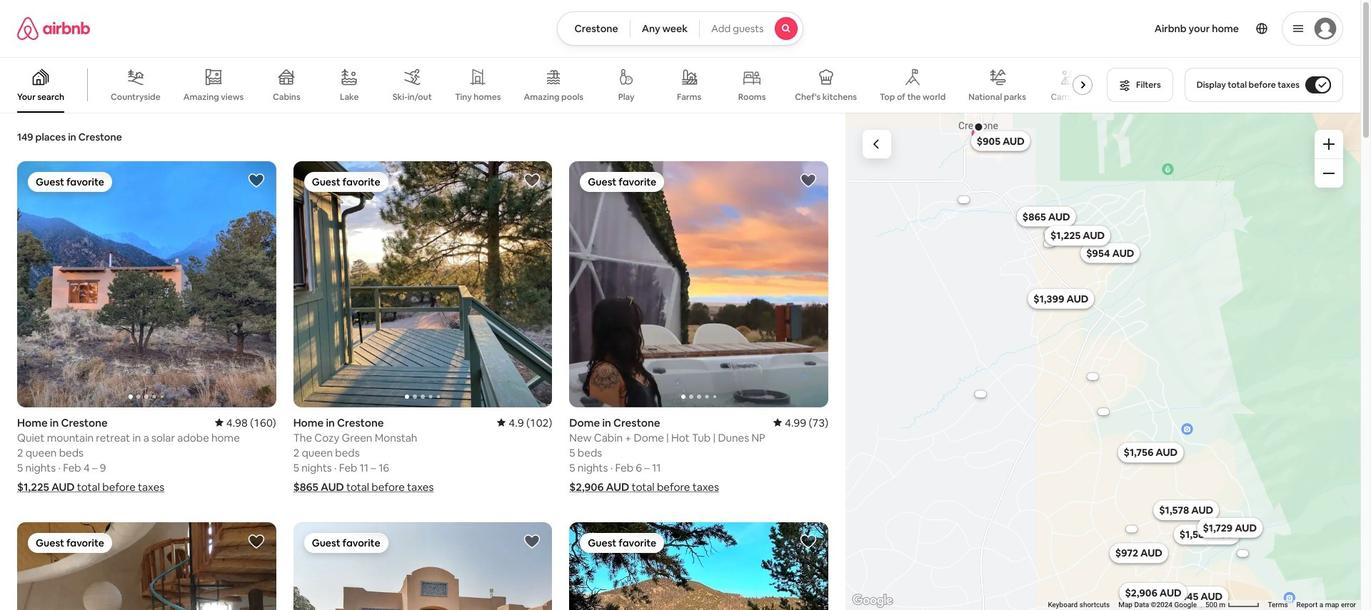 Task type: vqa. For each thing, say whether or not it's contained in the screenshot.
you
no



Task type: describe. For each thing, give the bounding box(es) containing it.
profile element
[[821, 0, 1344, 57]]

add to wishlist: shipping container in crestone image
[[800, 533, 817, 551]]

add to wishlist: home in crestone image for 4.9 out of 5 average rating,  102 reviews image
[[524, 172, 541, 189]]

google map
showing 20 stays. region
[[846, 113, 1361, 611]]

0 vertical spatial add to wishlist: dome in crestone image
[[800, 172, 817, 189]]

1 vertical spatial add to wishlist: dome in crestone image
[[248, 533, 265, 551]]

zoom out image
[[1324, 168, 1335, 179]]

4.99 out of 5 average rating,  73 reviews image
[[774, 416, 829, 430]]

google image
[[850, 592, 897, 611]]



Task type: locate. For each thing, give the bounding box(es) containing it.
group
[[0, 57, 1099, 113], [17, 161, 276, 408], [293, 161, 553, 408], [570, 161, 829, 408], [17, 523, 276, 611], [293, 523, 553, 611], [570, 523, 829, 611]]

4.98 out of 5 average rating,  160 reviews image
[[215, 416, 276, 430]]

None search field
[[557, 11, 804, 46]]

4.9 out of 5 average rating,  102 reviews image
[[498, 416, 553, 430]]

add to wishlist: home in crestone image
[[248, 172, 265, 189], [524, 172, 541, 189], [524, 533, 541, 551]]

the location you searched image
[[973, 121, 985, 133]]

1 horizontal spatial add to wishlist: dome in crestone image
[[800, 172, 817, 189]]

zoom in image
[[1324, 139, 1335, 150]]

0 horizontal spatial add to wishlist: dome in crestone image
[[248, 533, 265, 551]]

add to wishlist: home in crestone image for 4.98 out of 5 average rating,  160 reviews image
[[248, 172, 265, 189]]

add to wishlist: dome in crestone image
[[800, 172, 817, 189], [248, 533, 265, 551]]



